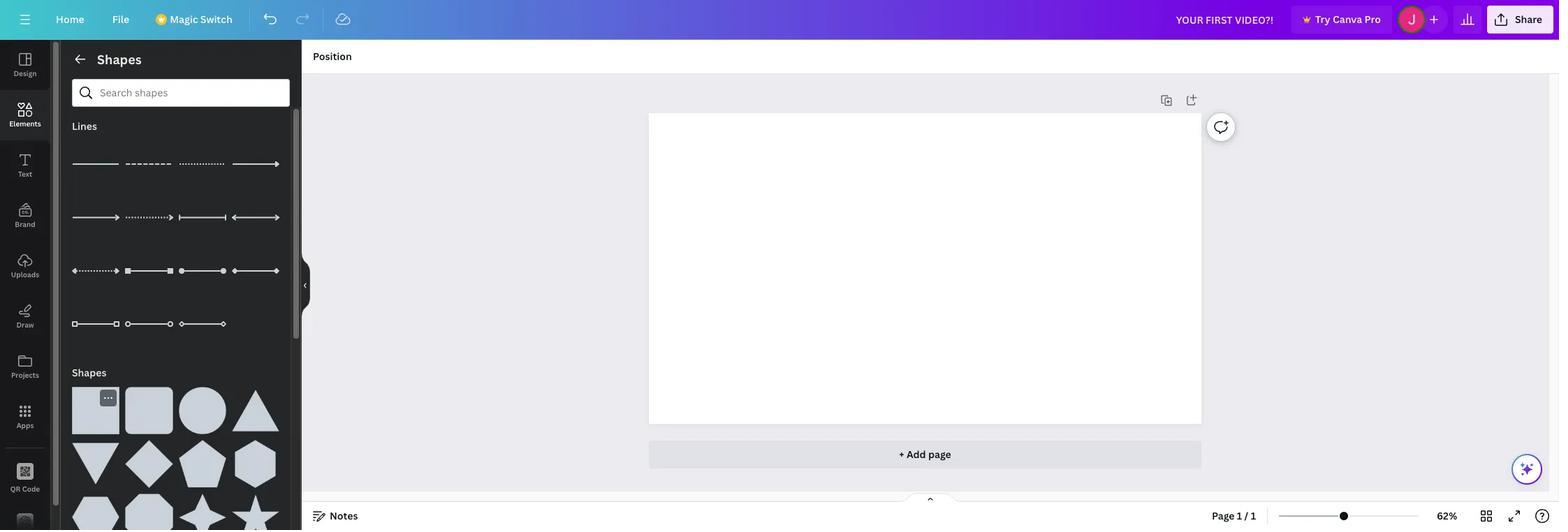 Task type: locate. For each thing, give the bounding box(es) containing it.
group up 'octagon' image
[[125, 432, 173, 488]]

1 horizontal spatial 1
[[1251, 509, 1256, 523]]

pentagon image
[[179, 440, 226, 488]]

octagon image
[[125, 494, 173, 530]]

shapes up square image
[[72, 366, 106, 379]]

try canva pro button
[[1292, 6, 1392, 34]]

group left 5-pointed star image at the left of the page
[[179, 485, 226, 530]]

+
[[899, 448, 904, 461]]

uploads button
[[0, 241, 50, 291]]

side panel tab list
[[0, 40, 50, 530]]

62%
[[1437, 509, 1458, 523]]

/
[[1245, 509, 1249, 523]]

shapes down file dropdown button
[[97, 51, 142, 68]]

shapes
[[97, 51, 142, 68], [72, 366, 106, 379]]

group left rounded square image
[[72, 387, 120, 435]]

try
[[1316, 13, 1331, 26]]

share
[[1515, 13, 1543, 26]]

Search shapes search field
[[100, 80, 262, 106]]

0 horizontal spatial 1
[[1237, 509, 1242, 523]]

1 left /
[[1237, 509, 1242, 523]]

2 1 from the left
[[1251, 509, 1256, 523]]

home
[[56, 13, 84, 26]]

add this line to the canvas image
[[72, 140, 120, 188], [125, 140, 173, 188], [179, 140, 226, 188], [232, 140, 279, 188], [72, 194, 120, 241], [125, 194, 173, 241], [179, 194, 226, 241], [232, 194, 279, 241], [72, 247, 120, 295], [125, 247, 173, 295], [179, 247, 226, 295], [232, 247, 279, 295], [72, 300, 120, 348], [125, 300, 173, 348], [179, 300, 226, 348]]

4-pointed star image
[[179, 494, 226, 530]]

1 right /
[[1251, 509, 1256, 523]]

hexagon horizontal image
[[72, 494, 120, 530]]

group
[[125, 379, 173, 435], [179, 379, 226, 435], [232, 379, 279, 435], [72, 387, 120, 435], [72, 432, 120, 488], [125, 432, 173, 488], [179, 432, 226, 488], [232, 432, 279, 488], [72, 485, 120, 530], [125, 485, 173, 530], [179, 485, 226, 530], [232, 485, 279, 530]]

square image
[[72, 387, 120, 435]]

+ add page button
[[649, 441, 1202, 469]]

white circle shape image
[[179, 387, 226, 435]]

group left the triangle up image
[[179, 379, 226, 435]]

canva
[[1333, 13, 1363, 26]]

pro
[[1365, 13, 1381, 26]]

uploads
[[11, 270, 39, 279]]

magic switch
[[170, 13, 232, 26]]

elements button
[[0, 90, 50, 140]]

file button
[[101, 6, 141, 34]]

page 1 / 1
[[1212, 509, 1256, 523]]

1 vertical spatial shapes
[[72, 366, 106, 379]]

canva assistant image
[[1519, 461, 1536, 478]]

page
[[1212, 509, 1235, 523]]

notes button
[[307, 505, 364, 527]]

elements
[[9, 119, 41, 129]]

projects
[[11, 370, 39, 380]]

1
[[1237, 509, 1242, 523], [1251, 509, 1256, 523]]

Design title text field
[[1165, 6, 1286, 34]]

projects button
[[0, 342, 50, 392]]

rounded square image
[[125, 387, 173, 435]]

62% button
[[1425, 505, 1470, 527]]



Task type: vqa. For each thing, say whether or not it's contained in the screenshot.
Octagon image
yes



Task type: describe. For each thing, give the bounding box(es) containing it.
magic switch button
[[146, 6, 244, 34]]

code
[[22, 484, 40, 494]]

notes
[[330, 509, 358, 523]]

switch
[[200, 13, 232, 26]]

hexagon vertical image
[[232, 440, 279, 488]]

group left 'octagon' image
[[72, 485, 120, 530]]

triangle down image
[[72, 440, 120, 488]]

lines
[[72, 119, 97, 133]]

hide image
[[301, 252, 310, 319]]

qr code
[[10, 484, 40, 494]]

diamond image
[[125, 440, 173, 488]]

triangle up image
[[232, 387, 279, 435]]

show pages image
[[897, 493, 964, 504]]

qr
[[10, 484, 20, 494]]

position button
[[307, 45, 358, 68]]

design button
[[0, 40, 50, 90]]

text
[[18, 169, 32, 179]]

group left 4-pointed star image at the left bottom
[[125, 485, 173, 530]]

group right the white circle shape image
[[232, 379, 279, 435]]

draw button
[[0, 291, 50, 342]]

group up hexagon horizontal image
[[72, 432, 120, 488]]

5-pointed star image
[[232, 494, 279, 530]]

brand
[[15, 219, 35, 229]]

group up 5-pointed star image at the left of the page
[[232, 432, 279, 488]]

0 vertical spatial shapes
[[97, 51, 142, 68]]

design
[[14, 68, 37, 78]]

text button
[[0, 140, 50, 191]]

page
[[928, 448, 951, 461]]

share button
[[1487, 6, 1554, 34]]

+ add page
[[899, 448, 951, 461]]

group left the white circle shape image
[[125, 379, 173, 435]]

group up 4-pointed star image at the left bottom
[[179, 432, 226, 488]]

file
[[112, 13, 129, 26]]

draw
[[16, 320, 34, 330]]

main menu bar
[[0, 0, 1559, 40]]

magic
[[170, 13, 198, 26]]

add
[[907, 448, 926, 461]]

apps
[[17, 421, 34, 430]]

apps button
[[0, 392, 50, 442]]

position
[[313, 50, 352, 63]]

brand button
[[0, 191, 50, 241]]

try canva pro
[[1316, 13, 1381, 26]]

group right 4-pointed star image at the left bottom
[[232, 485, 279, 530]]

qr code button
[[0, 453, 50, 504]]

1 1 from the left
[[1237, 509, 1242, 523]]

home link
[[45, 6, 96, 34]]



